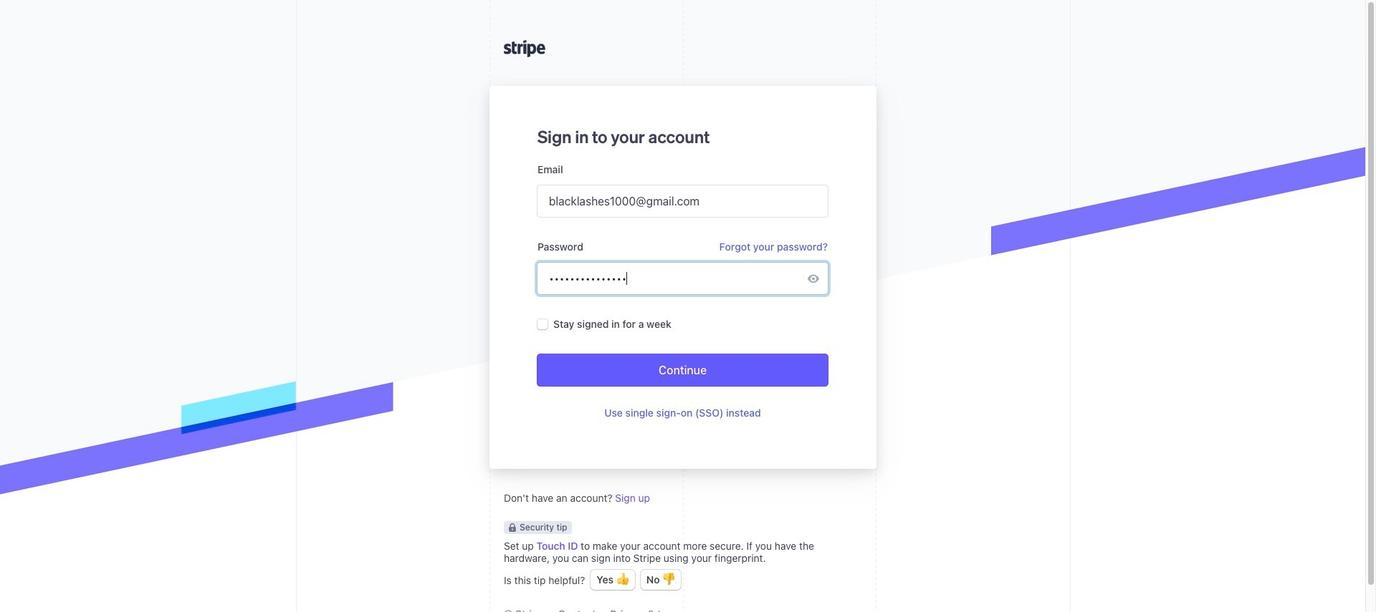 Task type: describe. For each thing, give the bounding box(es) containing it.
email input email field
[[537, 186, 828, 217]]



Task type: vqa. For each thing, say whether or not it's contained in the screenshot.
Help image
no



Task type: locate. For each thing, give the bounding box(es) containing it.
password input password field
[[537, 263, 808, 295]]

stripe image
[[504, 40, 545, 57]]



